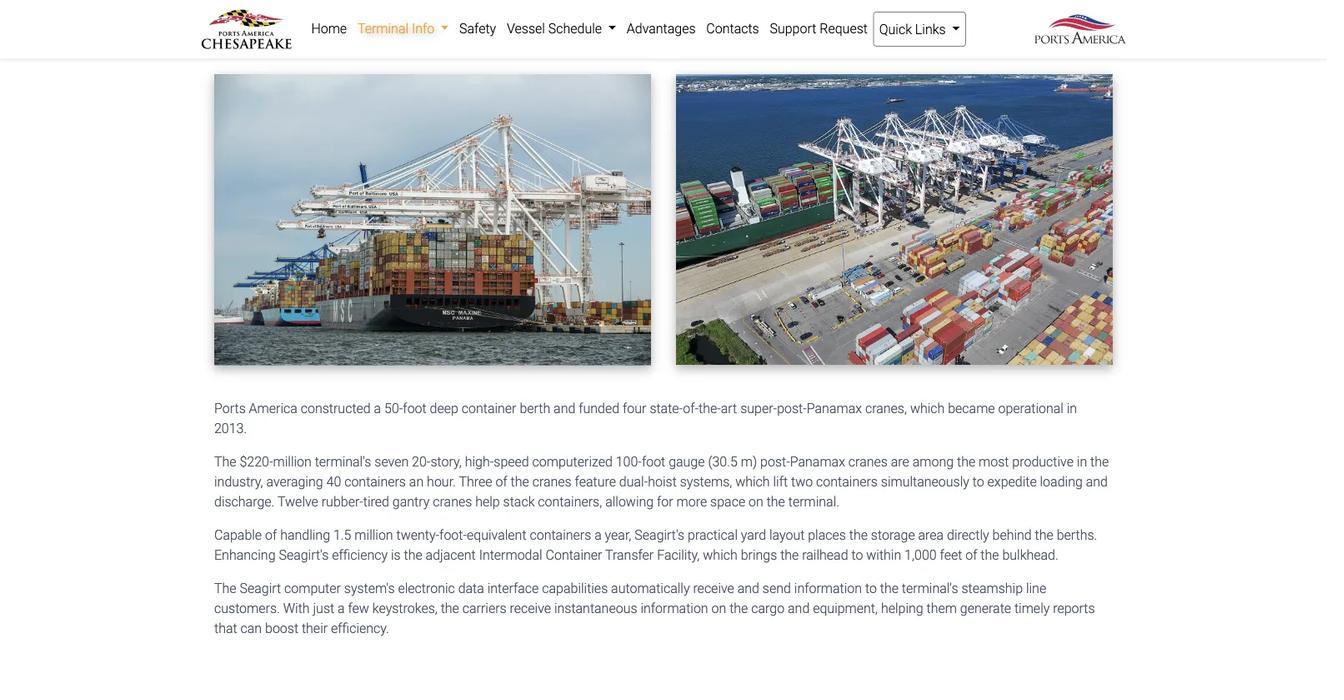 Task type: locate. For each thing, give the bounding box(es) containing it.
the up industry,
[[214, 455, 237, 471]]

became
[[949, 401, 996, 417]]

0 horizontal spatial seagirt's
[[279, 548, 329, 564]]

0 horizontal spatial a
[[338, 602, 345, 617]]

systems,
[[680, 475, 733, 491]]

a inside ports america constructed a 50-foot deep container berth and funded four state-of-the-art super-post-panamax cranes, which became operational in 2013.
[[374, 401, 381, 417]]

terminal's
[[315, 455, 372, 471], [902, 581, 959, 597]]

capable of handling 1.5 million twenty-foot-equivalent containers a year, seagirt's practical yard layout places the storage area directly behind the berths. enhancing seagirt's efficiency is the adjacent intermodal container transfer facility, which brings the railhead to within 1,000 feet of the bulkhead.
[[214, 528, 1098, 564]]

20-
[[412, 455, 431, 471]]

are
[[891, 455, 910, 471]]

of
[[496, 475, 508, 491], [265, 528, 277, 544], [966, 548, 978, 564]]

on right space
[[749, 495, 764, 511]]

directly
[[948, 528, 990, 544]]

1 vertical spatial post-
[[761, 455, 791, 471]]

a left year, at the bottom of page
[[595, 528, 602, 544]]

to down most
[[973, 475, 985, 491]]

foot left deep
[[403, 401, 427, 417]]

million up the averaging
[[273, 455, 312, 471]]

to inside capable of handling 1.5 million twenty-foot-equivalent containers a year, seagirt's practical yard layout places the storage area directly behind the berths. enhancing seagirt's efficiency is the adjacent intermodal container transfer facility, which brings the railhead to within 1,000 feet of the bulkhead.
[[852, 548, 864, 564]]

1 vertical spatial million
[[355, 528, 393, 544]]

panamax inside the $220-million terminal's seven 20-story, high-speed computerized 100-foot gauge (30.5 m) post-panamax cranes are among the most productive in the industry, averaging 40 containers an hour. three of the cranes feature dual-hoist systems, which lift two containers simultaneously to expedite loading and discharge. twelve rubber-tired gantry cranes help stack containers, allowing for more space on the terminal.
[[791, 455, 846, 471]]

1 horizontal spatial on
[[749, 495, 764, 511]]

the-
[[699, 401, 721, 417]]

berths.
[[1057, 528, 1098, 544]]

1 vertical spatial panamax
[[791, 455, 846, 471]]

0 vertical spatial to
[[973, 475, 985, 491]]

links
[[916, 21, 946, 37]]

2 horizontal spatial cranes
[[849, 455, 888, 471]]

1 horizontal spatial to
[[866, 581, 877, 597]]

0 vertical spatial foot
[[403, 401, 427, 417]]

and
[[554, 401, 576, 417], [1087, 475, 1108, 491], [738, 581, 760, 597], [788, 602, 810, 617]]

vessel
[[507, 20, 545, 36]]

on left cargo
[[712, 602, 727, 617]]

1 vertical spatial cranes
[[533, 475, 572, 491]]

0 vertical spatial panamax
[[807, 401, 862, 417]]

0 vertical spatial in
[[1067, 401, 1078, 417]]

panamax left 'cranes,'
[[807, 401, 862, 417]]

layout
[[770, 528, 805, 544]]

0 horizontal spatial seagirt terminal image
[[214, 74, 651, 366]]

0 vertical spatial the
[[214, 455, 237, 471]]

computerized
[[533, 455, 613, 471]]

0 horizontal spatial terminal's
[[315, 455, 372, 471]]

1 vertical spatial in
[[1078, 455, 1088, 471]]

1 vertical spatial foot
[[642, 455, 666, 471]]

1 horizontal spatial million
[[355, 528, 393, 544]]

interface
[[488, 581, 539, 597]]

1 horizontal spatial containers
[[530, 528, 592, 544]]

million
[[273, 455, 312, 471], [355, 528, 393, 544]]

terminal's up the 40
[[315, 455, 372, 471]]

post- up lift
[[761, 455, 791, 471]]

which down m)
[[736, 475, 770, 491]]

0 vertical spatial information
[[795, 581, 863, 597]]

twenty-
[[397, 528, 440, 544]]

of up enhancing
[[265, 528, 277, 544]]

contacts
[[707, 20, 760, 36]]

0 horizontal spatial of
[[265, 528, 277, 544]]

constructed
[[301, 401, 371, 417]]

feet
[[940, 548, 963, 564]]

in inside the $220-million terminal's seven 20-story, high-speed computerized 100-foot gauge (30.5 m) post-panamax cranes are among the most productive in the industry, averaging 40 containers an hour. three of the cranes feature dual-hoist systems, which lift two containers simultaneously to expedite loading and discharge. twelve rubber-tired gantry cranes help stack containers, allowing for more space on the terminal.
[[1078, 455, 1088, 471]]

in for productive
[[1078, 455, 1088, 471]]

containers up terminal. at the bottom right of page
[[817, 475, 878, 491]]

high-
[[465, 455, 494, 471]]

capable
[[214, 528, 262, 544]]

the inside the seagirt computer system's electronic data interface capabilities automatically receive and send information to the terminal's steamship line customers. with just a few keystrokes, the carriers receive instantaneous information on the cargo and equipment, helping them generate timely reports that can boost their efficiency.
[[214, 581, 237, 597]]

enhancing
[[214, 548, 276, 564]]

1 vertical spatial information
[[641, 602, 709, 617]]

gantry
[[393, 495, 430, 511]]

to left the within
[[852, 548, 864, 564]]

in
[[1067, 401, 1078, 417], [1078, 455, 1088, 471]]

in right operational
[[1067, 401, 1078, 417]]

terminal's inside the $220-million terminal's seven 20-story, high-speed computerized 100-foot gauge (30.5 m) post-panamax cranes are among the most productive in the industry, averaging 40 containers an hour. three of the cranes feature dual-hoist systems, which lift two containers simultaneously to expedite loading and discharge. twelve rubber-tired gantry cranes help stack containers, allowing for more space on the terminal.
[[315, 455, 372, 471]]

0 vertical spatial terminal's
[[315, 455, 372, 471]]

capabilities
[[542, 581, 608, 597]]

information
[[795, 581, 863, 597], [641, 602, 709, 617]]

foot up "hoist"
[[642, 455, 666, 471]]

home link
[[306, 12, 352, 45]]

operational
[[999, 401, 1064, 417]]

2 vertical spatial to
[[866, 581, 877, 597]]

2 horizontal spatial a
[[595, 528, 602, 544]]

0 horizontal spatial million
[[273, 455, 312, 471]]

automatically
[[612, 581, 690, 597]]

is
[[391, 548, 401, 564]]

safety link
[[454, 12, 502, 45]]

1 horizontal spatial receive
[[693, 581, 735, 597]]

hour.
[[427, 475, 456, 491]]

panamax up two
[[791, 455, 846, 471]]

the
[[958, 455, 976, 471], [1091, 455, 1110, 471], [511, 475, 529, 491], [767, 495, 786, 511], [850, 528, 868, 544], [1036, 528, 1054, 544], [404, 548, 423, 564], [781, 548, 799, 564], [981, 548, 1000, 564], [881, 581, 899, 597], [441, 602, 460, 617], [730, 602, 749, 617]]

transfer
[[606, 548, 654, 564]]

2 horizontal spatial to
[[973, 475, 985, 491]]

0 vertical spatial receive
[[693, 581, 735, 597]]

among
[[913, 455, 954, 471]]

and down send
[[788, 602, 810, 617]]

which inside capable of handling 1.5 million twenty-foot-equivalent containers a year, seagirt's practical yard layout places the storage area directly behind the berths. enhancing seagirt's efficiency is the adjacent intermodal container transfer facility, which brings the railhead to within 1,000 feet of the bulkhead.
[[703, 548, 738, 564]]

1 horizontal spatial foot
[[642, 455, 666, 471]]

in up loading
[[1078, 455, 1088, 471]]

million up efficiency
[[355, 528, 393, 544]]

0 horizontal spatial to
[[852, 548, 864, 564]]

0 horizontal spatial information
[[641, 602, 709, 617]]

100-
[[616, 455, 642, 471]]

1 vertical spatial a
[[595, 528, 602, 544]]

containers
[[345, 475, 406, 491], [817, 475, 878, 491], [530, 528, 592, 544]]

in inside ports america constructed a 50-foot deep container berth and funded four state-of-the-art super-post-panamax cranes, which became operational in 2013.
[[1067, 401, 1078, 417]]

1 vertical spatial which
[[736, 475, 770, 491]]

the up bulkhead.
[[1036, 528, 1054, 544]]

0 vertical spatial which
[[911, 401, 945, 417]]

post- right art
[[778, 401, 807, 417]]

containers inside capable of handling 1.5 million twenty-foot-equivalent containers a year, seagirt's practical yard layout places the storage area directly behind the berths. enhancing seagirt's efficiency is the adjacent intermodal container transfer facility, which brings the railhead to within 1,000 feet of the bulkhead.
[[530, 528, 592, 544]]

to
[[973, 475, 985, 491], [852, 548, 864, 564], [866, 581, 877, 597]]

seagirt's up facility,
[[635, 528, 685, 544]]

2 vertical spatial which
[[703, 548, 738, 564]]

seagirt's
[[635, 528, 685, 544], [279, 548, 329, 564]]

terminal's up them
[[902, 581, 959, 597]]

1 horizontal spatial of
[[496, 475, 508, 491]]

post-
[[778, 401, 807, 417], [761, 455, 791, 471]]

cranes,
[[866, 401, 908, 417]]

a left the few
[[338, 602, 345, 617]]

terminal info
[[358, 20, 438, 36]]

which right 'cranes,'
[[911, 401, 945, 417]]

tab panel
[[202, 0, 1126, 639]]

and right loading
[[1087, 475, 1108, 491]]

which inside ports america constructed a 50-foot deep container berth and funded four state-of-the-art super-post-panamax cranes, which became operational in 2013.
[[911, 401, 945, 417]]

advantages link
[[622, 12, 701, 45]]

america
[[249, 401, 298, 417]]

0 horizontal spatial foot
[[403, 401, 427, 417]]

a left 50- on the left bottom of page
[[374, 401, 381, 417]]

to up equipment,
[[866, 581, 877, 597]]

1 vertical spatial the
[[214, 581, 237, 597]]

and right berth
[[554, 401, 576, 417]]

bulkhead.
[[1003, 548, 1059, 564]]

funded
[[579, 401, 620, 417]]

post- inside ports america constructed a 50-foot deep container berth and funded four state-of-the-art super-post-panamax cranes, which became operational in 2013.
[[778, 401, 807, 417]]

0 vertical spatial million
[[273, 455, 312, 471]]

1 vertical spatial seagirt's
[[279, 548, 329, 564]]

0 vertical spatial seagirt's
[[635, 528, 685, 544]]

within
[[867, 548, 902, 564]]

container
[[546, 548, 603, 564]]

cranes left are
[[849, 455, 888, 471]]

1 horizontal spatial information
[[795, 581, 863, 597]]

2 horizontal spatial of
[[966, 548, 978, 564]]

0 vertical spatial post-
[[778, 401, 807, 417]]

receive down facility,
[[693, 581, 735, 597]]

most
[[979, 455, 1010, 471]]

efficiency
[[332, 548, 388, 564]]

the inside the $220-million terminal's seven 20-story, high-speed computerized 100-foot gauge (30.5 m) post-panamax cranes are among the most productive in the industry, averaging 40 containers an hour. three of the cranes feature dual-hoist systems, which lift two containers simultaneously to expedite loading and discharge. twelve rubber-tired gantry cranes help stack containers, allowing for more space on the terminal.
[[214, 455, 237, 471]]

information up equipment,
[[795, 581, 863, 597]]

2 vertical spatial a
[[338, 602, 345, 617]]

seagirt's down handling
[[279, 548, 329, 564]]

of down directly
[[966, 548, 978, 564]]

0 vertical spatial on
[[749, 495, 764, 511]]

receive down interface on the left bottom of the page
[[510, 602, 551, 617]]

seagirt terminal image
[[214, 74, 651, 366], [676, 74, 1114, 365]]

containers up tired
[[345, 475, 406, 491]]

handling
[[280, 528, 330, 544]]

timely
[[1015, 602, 1050, 617]]

2 vertical spatial cranes
[[433, 495, 472, 511]]

2 the from the top
[[214, 581, 237, 597]]

boost
[[265, 622, 299, 637]]

and up cargo
[[738, 581, 760, 597]]

1 vertical spatial terminal's
[[902, 581, 959, 597]]

1 the from the top
[[214, 455, 237, 471]]

tab panel containing ports america constructed a 50-foot deep container berth and funded four state-of-the-art super-post-panamax cranes, which became operational in 2013.
[[202, 0, 1126, 639]]

places
[[808, 528, 847, 544]]

the down the layout
[[781, 548, 799, 564]]

foot inside the $220-million terminal's seven 20-story, high-speed computerized 100-foot gauge (30.5 m) post-panamax cranes are among the most productive in the industry, averaging 40 containers an hour. three of the cranes feature dual-hoist systems, which lift two containers simultaneously to expedite loading and discharge. twelve rubber-tired gantry cranes help stack containers, allowing for more space on the terminal.
[[642, 455, 666, 471]]

which down practical
[[703, 548, 738, 564]]

practical
[[688, 528, 738, 544]]

behind
[[993, 528, 1032, 544]]

1 vertical spatial receive
[[510, 602, 551, 617]]

four
[[623, 401, 647, 417]]

1 horizontal spatial terminal's
[[902, 581, 959, 597]]

two
[[792, 475, 813, 491]]

1 horizontal spatial seagirt terminal image
[[676, 74, 1114, 365]]

advantages
[[627, 20, 696, 36]]

information down automatically
[[641, 602, 709, 617]]

quick links
[[880, 21, 950, 37]]

receive
[[693, 581, 735, 597], [510, 602, 551, 617]]

1 vertical spatial on
[[712, 602, 727, 617]]

1 vertical spatial to
[[852, 548, 864, 564]]

seagirt
[[240, 581, 281, 597]]

containers up container
[[530, 528, 592, 544]]

equivalent
[[467, 528, 527, 544]]

cranes up containers,
[[533, 475, 572, 491]]

cranes down hour.
[[433, 495, 472, 511]]

0 vertical spatial a
[[374, 401, 381, 417]]

0 horizontal spatial on
[[712, 602, 727, 617]]

the up the customers.
[[214, 581, 237, 597]]

1 horizontal spatial a
[[374, 401, 381, 417]]

0 vertical spatial of
[[496, 475, 508, 491]]

of down speed
[[496, 475, 508, 491]]

intermodal
[[479, 548, 543, 564]]



Task type: describe. For each thing, give the bounding box(es) containing it.
gauge
[[669, 455, 705, 471]]

lift
[[774, 475, 788, 491]]

a inside the seagirt computer system's electronic data interface capabilities automatically receive and send information to the terminal's steamship line customers. with just a few keystrokes, the carriers receive instantaneous information on the cargo and equipment, helping them generate timely reports that can boost their efficiency.
[[338, 602, 345, 617]]

and inside ports america constructed a 50-foot deep container berth and funded four state-of-the-art super-post-panamax cranes, which became operational in 2013.
[[554, 401, 576, 417]]

$220-
[[240, 455, 273, 471]]

loading
[[1041, 475, 1083, 491]]

adjacent
[[426, 548, 476, 564]]

home
[[311, 20, 347, 36]]

quick links link
[[874, 12, 967, 47]]

post- inside the $220-million terminal's seven 20-story, high-speed computerized 100-foot gauge (30.5 m) post-panamax cranes are among the most productive in the industry, averaging 40 containers an hour. three of the cranes feature dual-hoist systems, which lift two containers simultaneously to expedite loading and discharge. twelve rubber-tired gantry cranes help stack containers, allowing for more space on the terminal.
[[761, 455, 791, 471]]

terminal
[[358, 20, 409, 36]]

on inside the seagirt computer system's electronic data interface capabilities automatically receive and send information to the terminal's steamship line customers. with just a few keystrokes, the carriers receive instantaneous information on the cargo and equipment, helping them generate timely reports that can boost their efficiency.
[[712, 602, 727, 617]]

safety
[[460, 20, 496, 36]]

1 horizontal spatial seagirt's
[[635, 528, 685, 544]]

the left cargo
[[730, 602, 749, 617]]

million inside capable of handling 1.5 million twenty-foot-equivalent containers a year, seagirt's practical yard layout places the storage area directly behind the berths. enhancing seagirt's efficiency is the adjacent intermodal container transfer facility, which brings the railhead to within 1,000 feet of the bulkhead.
[[355, 528, 393, 544]]

2013.
[[214, 421, 247, 437]]

the for the $220-million terminal's seven 20-story, high-speed computerized 100-foot gauge (30.5 m) post-panamax cranes are among the most productive in the industry, averaging 40 containers an hour. three of the cranes feature dual-hoist systems, which lift two containers simultaneously to expedite loading and discharge. twelve rubber-tired gantry cranes help stack containers, allowing for more space on the terminal.
[[214, 455, 237, 471]]

their
[[302, 622, 328, 637]]

foot inside ports america constructed a 50-foot deep container berth and funded four state-of-the-art super-post-panamax cranes, which became operational in 2013.
[[403, 401, 427, 417]]

the right is
[[404, 548, 423, 564]]

the right productive
[[1091, 455, 1110, 471]]

story,
[[431, 455, 462, 471]]

equipment,
[[813, 602, 878, 617]]

dual-
[[620, 475, 648, 491]]

efficiency.
[[331, 622, 389, 637]]

to inside the $220-million terminal's seven 20-story, high-speed computerized 100-foot gauge (30.5 m) post-panamax cranes are among the most productive in the industry, averaging 40 containers an hour. three of the cranes feature dual-hoist systems, which lift two containers simultaneously to expedite loading and discharge. twelve rubber-tired gantry cranes help stack containers, allowing for more space on the terminal.
[[973, 475, 985, 491]]

helping
[[882, 602, 924, 617]]

yard
[[741, 528, 767, 544]]

just
[[313, 602, 335, 617]]

foot-
[[440, 528, 467, 544]]

info
[[412, 20, 435, 36]]

feature
[[575, 475, 616, 491]]

2 seagirt terminal image from the left
[[676, 74, 1114, 365]]

the down lift
[[767, 495, 786, 511]]

request
[[820, 20, 868, 36]]

a inside capable of handling 1.5 million twenty-foot-equivalent containers a year, seagirt's practical yard layout places the storage area directly behind the berths. enhancing seagirt's efficiency is the adjacent intermodal container transfer facility, which brings the railhead to within 1,000 feet of the bulkhead.
[[595, 528, 602, 544]]

0 horizontal spatial cranes
[[433, 495, 472, 511]]

1 seagirt terminal image from the left
[[214, 74, 651, 366]]

help
[[476, 495, 500, 511]]

1.5
[[334, 528, 352, 544]]

0 vertical spatial cranes
[[849, 455, 888, 471]]

stack
[[503, 495, 535, 511]]

of inside the $220-million terminal's seven 20-story, high-speed computerized 100-foot gauge (30.5 m) post-panamax cranes are among the most productive in the industry, averaging 40 containers an hour. three of the cranes feature dual-hoist systems, which lift two containers simultaneously to expedite loading and discharge. twelve rubber-tired gantry cranes help stack containers, allowing for more space on the terminal.
[[496, 475, 508, 491]]

industry,
[[214, 475, 263, 491]]

1 horizontal spatial cranes
[[533, 475, 572, 491]]

steamship
[[962, 581, 1023, 597]]

(30.5
[[708, 455, 738, 471]]

2 vertical spatial of
[[966, 548, 978, 564]]

support request link
[[765, 12, 874, 45]]

system's
[[344, 581, 395, 597]]

productive
[[1013, 455, 1074, 471]]

schedule
[[549, 20, 602, 36]]

40
[[327, 475, 341, 491]]

quick
[[880, 21, 913, 37]]

vessel schedule
[[507, 20, 605, 36]]

expedite
[[988, 475, 1037, 491]]

hoist
[[648, 475, 677, 491]]

the for the seagirt computer system's electronic data interface capabilities automatically receive and send information to the terminal's steamship line customers. with just a few keystrokes, the carriers receive instantaneous information on the cargo and equipment, helping them generate timely reports that can boost their efficiency.
[[214, 581, 237, 597]]

to inside the seagirt computer system's electronic data interface capabilities automatically receive and send information to the terminal's steamship line customers. with just a few keystrokes, the carriers receive instantaneous information on the cargo and equipment, helping them generate timely reports that can boost their efficiency.
[[866, 581, 877, 597]]

container
[[462, 401, 517, 417]]

support request
[[770, 20, 868, 36]]

0 horizontal spatial receive
[[510, 602, 551, 617]]

twelve
[[278, 495, 318, 511]]

which inside the $220-million terminal's seven 20-story, high-speed computerized 100-foot gauge (30.5 m) post-panamax cranes are among the most productive in the industry, averaging 40 containers an hour. three of the cranes feature dual-hoist systems, which lift two containers simultaneously to expedite loading and discharge. twelve rubber-tired gantry cranes help stack containers, allowing for more space on the terminal.
[[736, 475, 770, 491]]

vessel schedule link
[[502, 12, 622, 45]]

computer
[[284, 581, 341, 597]]

rubber-
[[322, 495, 364, 511]]

and inside the $220-million terminal's seven 20-story, high-speed computerized 100-foot gauge (30.5 m) post-panamax cranes are among the most productive in the industry, averaging 40 containers an hour. three of the cranes feature dual-hoist systems, which lift two containers simultaneously to expedite loading and discharge. twelve rubber-tired gantry cranes help stack containers, allowing for more space on the terminal.
[[1087, 475, 1108, 491]]

keystrokes,
[[373, 602, 438, 617]]

terminal.
[[789, 495, 840, 511]]

year,
[[605, 528, 632, 544]]

state-
[[650, 401, 683, 417]]

an
[[409, 475, 424, 491]]

2 horizontal spatial containers
[[817, 475, 878, 491]]

the down directly
[[981, 548, 1000, 564]]

line
[[1027, 581, 1047, 597]]

million inside the $220-million terminal's seven 20-story, high-speed computerized 100-foot gauge (30.5 m) post-panamax cranes are among the most productive in the industry, averaging 40 containers an hour. three of the cranes feature dual-hoist systems, which lift two containers simultaneously to expedite loading and discharge. twelve rubber-tired gantry cranes help stack containers, allowing for more space on the terminal.
[[273, 455, 312, 471]]

the $220-million terminal's seven 20-story, high-speed computerized 100-foot gauge (30.5 m) post-panamax cranes are among the most productive in the industry, averaging 40 containers an hour. three of the cranes feature dual-hoist systems, which lift two containers simultaneously to expedite loading and discharge. twelve rubber-tired gantry cranes help stack containers, allowing for more space on the terminal.
[[214, 455, 1110, 511]]

for
[[657, 495, 674, 511]]

few
[[348, 602, 369, 617]]

railhead
[[803, 548, 849, 564]]

brings
[[741, 548, 778, 564]]

deep
[[430, 401, 459, 417]]

in for operational
[[1067, 401, 1078, 417]]

0 horizontal spatial containers
[[345, 475, 406, 491]]

the down data
[[441, 602, 460, 617]]

more
[[677, 495, 708, 511]]

three
[[459, 475, 493, 491]]

1 vertical spatial of
[[265, 528, 277, 544]]

electronic
[[398, 581, 455, 597]]

customers.
[[214, 602, 280, 617]]

terminal's inside the seagirt computer system's electronic data interface capabilities automatically receive and send information to the terminal's steamship line customers. with just a few keystrokes, the carriers receive instantaneous information on the cargo and equipment, helping them generate timely reports that can boost their efficiency.
[[902, 581, 959, 597]]

with
[[283, 602, 310, 617]]

support
[[770, 20, 817, 36]]

terminal info link
[[352, 12, 454, 45]]

facility,
[[657, 548, 700, 564]]

them
[[927, 602, 958, 617]]

1,000
[[905, 548, 937, 564]]

the left most
[[958, 455, 976, 471]]

generate
[[961, 602, 1012, 617]]

containers,
[[538, 495, 602, 511]]

ports america constructed a 50-foot deep container berth and funded four state-of-the-art super-post-panamax cranes, which became operational in 2013.
[[214, 401, 1078, 437]]

speed
[[494, 455, 529, 471]]

the right places
[[850, 528, 868, 544]]

m)
[[741, 455, 758, 471]]

can
[[241, 622, 262, 637]]

data
[[458, 581, 484, 597]]

allowing
[[606, 495, 654, 511]]

tired
[[364, 495, 390, 511]]

the up stack
[[511, 475, 529, 491]]

storage
[[872, 528, 916, 544]]

panamax inside ports america constructed a 50-foot deep container berth and funded four state-of-the-art super-post-panamax cranes, which became operational in 2013.
[[807, 401, 862, 417]]

on inside the $220-million terminal's seven 20-story, high-speed computerized 100-foot gauge (30.5 m) post-panamax cranes are among the most productive in the industry, averaging 40 containers an hour. three of the cranes feature dual-hoist systems, which lift two containers simultaneously to expedite loading and discharge. twelve rubber-tired gantry cranes help stack containers, allowing for more space on the terminal.
[[749, 495, 764, 511]]

the up helping
[[881, 581, 899, 597]]

simultaneously
[[882, 475, 970, 491]]



Task type: vqa. For each thing, say whether or not it's contained in the screenshot.
send
yes



